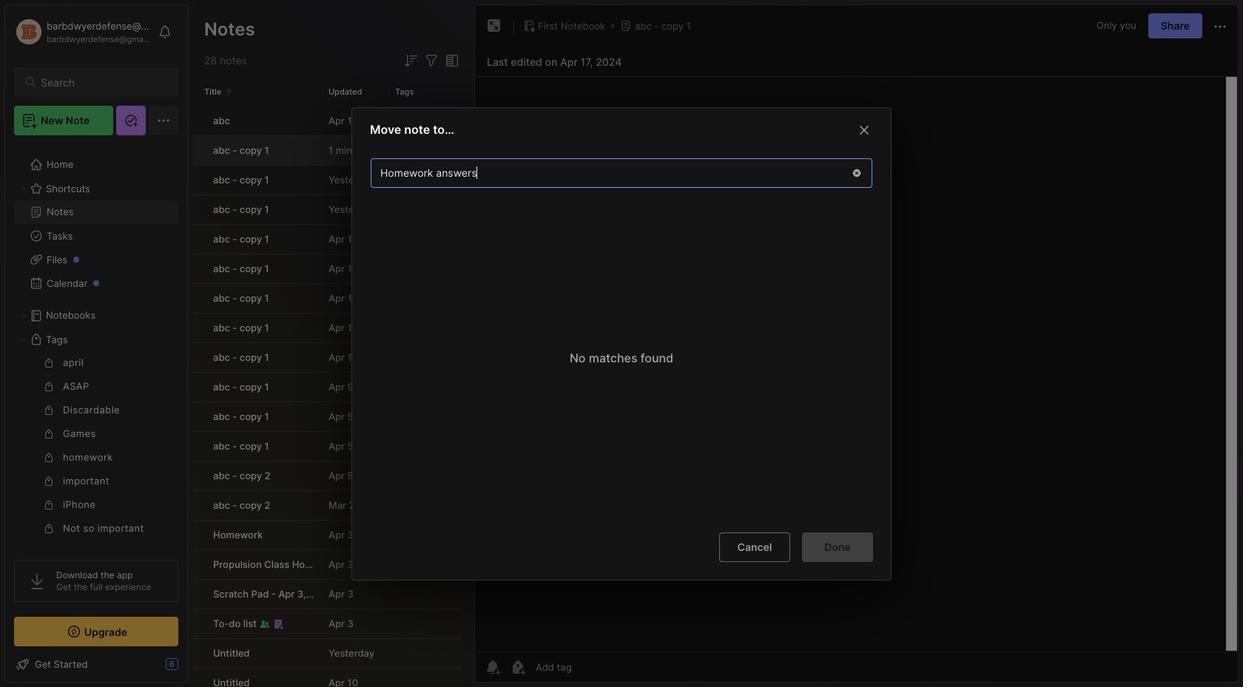 Task type: describe. For each thing, give the bounding box(es) containing it.
Find a location… text field
[[372, 160, 842, 185]]

0 vertical spatial cell
[[395, 552, 444, 581]]

1 vertical spatial cell
[[389, 669, 462, 688]]

expand tags image
[[19, 335, 28, 344]]

Find a location field
[[363, 150, 880, 520]]

close image
[[856, 121, 873, 139]]

none search field inside main element
[[41, 73, 165, 91]]

expand notebooks image
[[19, 312, 28, 320]]

add a reminder image
[[484, 659, 502, 676]]

Note Editor text field
[[475, 76, 1238, 652]]



Task type: vqa. For each thing, say whether or not it's contained in the screenshot.
Click to collapse Icon
no



Task type: locate. For each thing, give the bounding box(es) containing it.
expand note image
[[486, 17, 503, 35]]

tree inside main element
[[5, 144, 187, 688]]

main element
[[0, 0, 192, 688]]

note window element
[[474, 4, 1239, 683]]

add tag image
[[509, 659, 527, 676]]

row group
[[192, 107, 462, 688]]

group inside main element
[[14, 352, 178, 688]]

None search field
[[41, 73, 165, 91]]

group
[[14, 352, 178, 688]]

tree
[[5, 144, 187, 688]]

cell
[[395, 552, 444, 581], [389, 669, 462, 688]]

Search text field
[[41, 75, 165, 90]]



